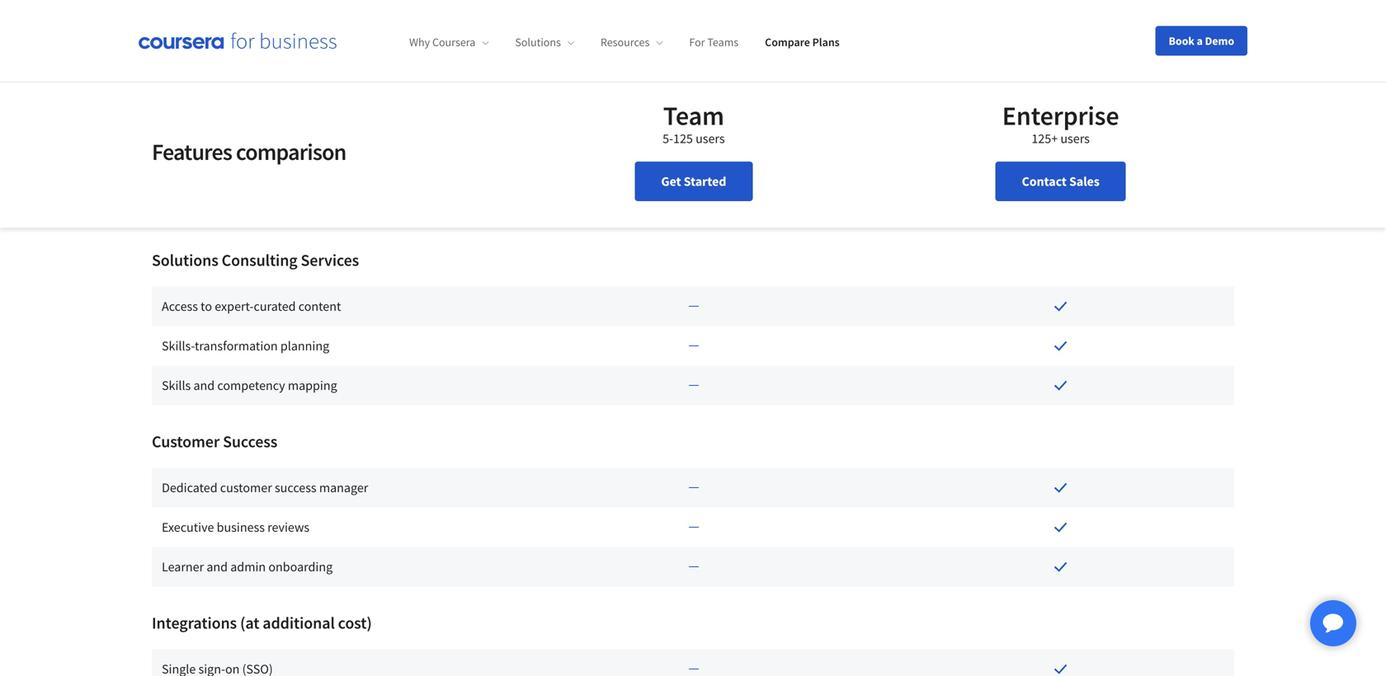 Task type: describe. For each thing, give the bounding box(es) containing it.
contact sales
[[1022, 173, 1100, 190]]

coursera for business image
[[139, 32, 337, 49]]

admin
[[230, 559, 266, 576]]

access
[[162, 298, 198, 315]]

resources link
[[601, 35, 663, 50]]

solutions link
[[515, 35, 574, 50]]

executive
[[162, 520, 214, 536]]

plans
[[813, 35, 840, 50]]

mapping
[[288, 378, 337, 394]]

users inside enterprise 125+ users
[[1061, 130, 1090, 147]]

team 5-125 users
[[663, 99, 725, 147]]

dedicated
[[162, 480, 218, 497]]

to
[[201, 298, 212, 315]]

enterprise
[[1003, 99, 1120, 132]]

learner
[[162, 559, 204, 576]]

send custom communications
[[162, 156, 329, 173]]

resources
[[601, 35, 650, 50]]

for teams link
[[689, 35, 739, 50]]

compare plans
[[765, 35, 840, 50]]

onboarding
[[269, 559, 333, 576]]

users inside the team 5-125 users
[[696, 130, 725, 147]]

for
[[689, 35, 705, 50]]

compare plans link
[[765, 35, 840, 50]]

management
[[216, 69, 308, 89]]

teams
[[708, 35, 739, 50]]

started
[[684, 173, 727, 190]]

features comparison
[[152, 137, 346, 166]]

access to expert-curated content
[[162, 298, 341, 315]]

why coursera link
[[409, 35, 489, 50]]

integrations (at additional cost)
[[152, 613, 372, 634]]

coursera
[[432, 35, 476, 50]]

competency
[[217, 378, 285, 394]]

solutions consulting services
[[152, 250, 359, 271]]

cost)
[[338, 613, 372, 634]]

tools
[[311, 69, 348, 89]]

skills and competency mapping
[[162, 378, 337, 394]]

for teams
[[689, 35, 739, 50]]

expert-
[[215, 298, 254, 315]]

services
[[301, 250, 359, 271]]

skills-transformation planning
[[162, 338, 329, 355]]

transformation
[[195, 338, 278, 355]]

executive business reviews
[[162, 520, 310, 536]]

learner and admin onboarding
[[162, 559, 333, 576]]

business
[[217, 520, 265, 536]]

customer
[[220, 480, 272, 497]]

planning
[[281, 338, 329, 355]]



Task type: locate. For each thing, give the bounding box(es) containing it.
solutions for solutions consulting services
[[152, 250, 219, 271]]

book a demo button
[[1156, 26, 1248, 56]]

and
[[194, 378, 215, 394], [207, 559, 228, 576]]

and left admin
[[207, 559, 228, 576]]

and for competency
[[194, 378, 215, 394]]

communications
[[236, 156, 329, 173]]

manager
[[319, 480, 368, 497]]

features
[[152, 137, 232, 166]]

success
[[275, 480, 317, 497]]

program management tools
[[152, 69, 348, 89]]

1 users from the left
[[696, 130, 725, 147]]

why
[[409, 35, 430, 50]]

demo
[[1205, 33, 1235, 48]]

additional
[[263, 613, 335, 634]]

curated
[[254, 298, 296, 315]]

why coursera
[[409, 35, 476, 50]]

2 users from the left
[[1061, 130, 1090, 147]]

contact
[[1022, 173, 1067, 190]]

send
[[162, 156, 190, 173]]

users right 125
[[696, 130, 725, 147]]

skills-
[[162, 338, 195, 355]]

skills
[[162, 378, 191, 394]]

users right '125+'
[[1061, 130, 1090, 147]]

and for admin
[[207, 559, 228, 576]]

compare
[[765, 35, 810, 50]]

solutions
[[515, 35, 561, 50], [152, 250, 219, 271]]

users
[[696, 130, 725, 147], [1061, 130, 1090, 147]]

a
[[1197, 33, 1203, 48]]

1 horizontal spatial solutions
[[515, 35, 561, 50]]

1 horizontal spatial users
[[1061, 130, 1090, 147]]

contact sales link
[[996, 162, 1126, 201]]

reviews
[[268, 520, 310, 536]]

integrations
[[152, 613, 237, 634]]

1 vertical spatial and
[[207, 559, 228, 576]]

team
[[663, 99, 725, 132]]

customer success
[[152, 432, 278, 452]]

book a demo
[[1169, 33, 1235, 48]]

dedicated customer success manager
[[162, 480, 368, 497]]

content
[[299, 298, 341, 315]]

get
[[661, 173, 681, 190]]

book
[[1169, 33, 1195, 48]]

custom
[[193, 156, 233, 173]]

0 vertical spatial and
[[194, 378, 215, 394]]

0 horizontal spatial users
[[696, 130, 725, 147]]

0 horizontal spatial solutions
[[152, 250, 219, 271]]

customer
[[152, 432, 220, 452]]

1 vertical spatial solutions
[[152, 250, 219, 271]]

and right skills
[[194, 378, 215, 394]]

0 vertical spatial solutions
[[515, 35, 561, 50]]

comparison
[[236, 137, 346, 166]]

125+
[[1032, 130, 1058, 147]]

5-
[[663, 130, 674, 147]]

enterprise 125+ users
[[1003, 99, 1120, 147]]

get started
[[661, 173, 727, 190]]

(at
[[240, 613, 259, 634]]

program
[[152, 69, 213, 89]]

consulting
[[222, 250, 298, 271]]

125
[[674, 130, 693, 147]]

sales
[[1070, 173, 1100, 190]]

success
[[223, 432, 278, 452]]

get started link
[[635, 162, 753, 201]]

solutions for solutions link
[[515, 35, 561, 50]]



Task type: vqa. For each thing, say whether or not it's contained in the screenshot.
A
yes



